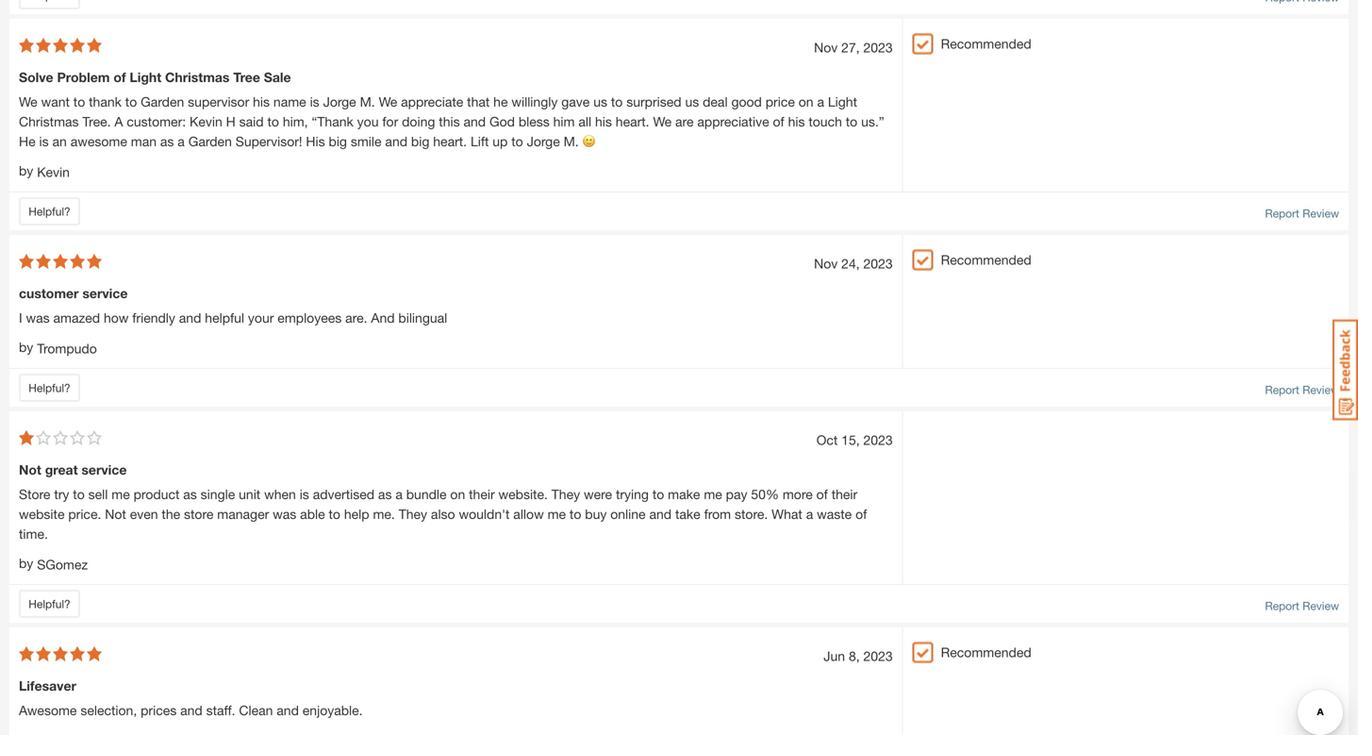 Task type: vqa. For each thing, say whether or not it's contained in the screenshot.
the leftmost The Has
no



Task type: describe. For each thing, give the bounding box(es) containing it.
1 horizontal spatial me
[[548, 506, 566, 522]]

to right up
[[512, 134, 523, 149]]

2 their from the left
[[832, 486, 858, 502]]

the
[[162, 506, 180, 522]]

sgomez
[[37, 557, 88, 572]]

and inside customer service i was amazed how friendly and helpful your employees are. and bilingual
[[179, 310, 201, 326]]

1 vertical spatial light
[[828, 94, 858, 110]]

jun
[[824, 648, 845, 664]]

smile
[[351, 134, 382, 149]]

his
[[306, 134, 325, 149]]

god
[[490, 114, 515, 129]]

report review for their
[[1266, 599, 1340, 612]]

kevin inside by kevin
[[37, 164, 70, 180]]

2023 for oct 15, 2023
[[864, 432, 893, 448]]

of up waste
[[817, 486, 828, 502]]

supervisor!
[[236, 134, 302, 149]]

name
[[274, 94, 306, 110]]

supervisor
[[188, 94, 249, 110]]

nov for nov 27, 2023
[[814, 40, 838, 55]]

take
[[676, 506, 701, 522]]

deal
[[703, 94, 728, 110]]

he
[[494, 94, 508, 110]]

nov 24, 2023
[[814, 256, 893, 271]]

0 horizontal spatial jorge
[[323, 94, 356, 110]]

gave
[[562, 94, 590, 110]]

to down advertised
[[329, 506, 341, 522]]

as inside solve problem of light christmas tree sale we want to thank to garden supervisor his name is jorge m. we appreciate that he willingly gave us to surprised us deal good price on a light christmas tree. a customer: kevin h said to him, "thank you for doing this and god bless him all his heart. we are appreciative of his touch to us." he is an awesome man as a garden supervisor! his big smile and big heart. lift up to jorge m. 🙂
[[160, 134, 174, 149]]

review for their
[[1303, 599, 1340, 612]]

are
[[676, 114, 694, 129]]

problem
[[57, 69, 110, 85]]

service inside not great service store try to sell me product as single unit when is advertised as a bundle on their website. they were trying to make me pay 50% more of their website price. not even the store manager was able to help me. they also wouldn't allow me to buy online and take from store. what a waste of time.
[[82, 462, 127, 477]]

sgomez button
[[37, 555, 88, 574]]

and
[[371, 310, 395, 326]]

0 horizontal spatial they
[[399, 506, 427, 522]]

0 horizontal spatial light
[[130, 69, 161, 85]]

him,
[[283, 114, 308, 129]]

1 vertical spatial garden
[[188, 134, 232, 149]]

helpful? button for trompudo
[[19, 374, 80, 402]]

2023 for nov 24, 2023
[[864, 256, 893, 271]]

nov 27, 2023
[[814, 40, 893, 55]]

8,
[[849, 648, 860, 664]]

i
[[19, 310, 22, 326]]

tree
[[233, 69, 260, 85]]

want
[[41, 94, 70, 110]]

bundle
[[406, 486, 447, 502]]

trying
[[616, 486, 649, 502]]

2 horizontal spatial is
[[310, 94, 320, 110]]

and down for
[[385, 134, 408, 149]]

oct
[[817, 432, 838, 448]]

is inside not great service store try to sell me product as single unit when is advertised as a bundle on their website. they were trying to make me pay 50% more of their website price. not even the store manager was able to help me. they also wouldn't allow me to buy online and take from store. what a waste of time.
[[300, 486, 309, 502]]

also
[[431, 506, 455, 522]]

even
[[130, 506, 158, 522]]

50%
[[751, 486, 779, 502]]

what
[[772, 506, 803, 522]]

and inside not great service store try to sell me product as single unit when is advertised as a bundle on their website. they were trying to make me pay 50% more of their website price. not even the store manager was able to help me. they also wouldn't allow me to buy online and take from store. what a waste of time.
[[650, 506, 672, 522]]

h
[[226, 114, 236, 129]]

was inside not great service store try to sell me product as single unit when is advertised as a bundle on their website. they were trying to make me pay 50% more of their website price. not even the store manager was able to help me. they also wouldn't allow me to buy online and take from store. what a waste of time.
[[273, 506, 297, 522]]

trompudo
[[37, 341, 97, 356]]

customer
[[19, 285, 79, 301]]

manager
[[217, 506, 269, 522]]

of up thank
[[114, 69, 126, 85]]

2 report from the top
[[1266, 383, 1300, 396]]

oct 15, 2023
[[817, 432, 893, 448]]

all
[[579, 114, 592, 129]]

feedback link image
[[1333, 319, 1359, 421]]

and down that
[[464, 114, 486, 129]]

0 horizontal spatial his
[[253, 94, 270, 110]]

not great service store try to sell me product as single unit when is advertised as a bundle on their website. they were trying to make me pay 50% more of their website price. not even the store manager was able to help me. they also wouldn't allow me to buy online and take from store. what a waste of time.
[[19, 462, 867, 542]]

trompudo button
[[37, 339, 97, 358]]

0 horizontal spatial m.
[[360, 94, 375, 110]]

to up the supervisor! at left top
[[267, 114, 279, 129]]

15,
[[842, 432, 860, 448]]

helpful? button for kevin
[[19, 197, 80, 226]]

a left bundle
[[396, 486, 403, 502]]

to left buy in the left bottom of the page
[[570, 506, 582, 522]]

from
[[704, 506, 731, 522]]

by kevin
[[19, 163, 70, 180]]

1 horizontal spatial christmas
[[165, 69, 230, 85]]

enjoyable.
[[303, 702, 363, 718]]

report review button for price
[[1266, 205, 1340, 222]]

sale
[[264, 69, 291, 85]]

"thank
[[312, 114, 354, 129]]

clean
[[239, 702, 273, 718]]

solve problem of light christmas tree sale we want to thank to garden supervisor his name is jorge m. we appreciate that he willingly gave us to surprised us deal good price on a light christmas tree. a customer: kevin h said to him, "thank you for doing this and god bless him all his heart. we are appreciative of his touch to us." he is an awesome man as a garden supervisor! his big smile and big heart. lift up to jorge m. 🙂
[[19, 69, 885, 149]]

price.
[[68, 506, 101, 522]]

0 horizontal spatial me
[[112, 486, 130, 502]]

of down 'price'
[[773, 114, 785, 129]]

0 horizontal spatial christmas
[[19, 114, 79, 129]]

kevin inside solve problem of light christmas tree sale we want to thank to garden supervisor his name is jorge m. we appreciate that he willingly gave us to surprised us deal good price on a light christmas tree. a customer: kevin h said to him, "thank you for doing this and god bless him all his heart. we are appreciative of his touch to us." he is an awesome man as a garden supervisor! his big smile and big heart. lift up to jorge m. 🙂
[[190, 114, 222, 129]]

1 their from the left
[[469, 486, 495, 502]]

review for price
[[1303, 207, 1340, 220]]

surprised
[[627, 94, 682, 110]]

us."
[[862, 114, 885, 129]]

2 us from the left
[[685, 94, 699, 110]]

tree.
[[82, 114, 111, 129]]

customer service i was amazed how friendly and helpful your employees are. and bilingual
[[19, 285, 448, 326]]

this
[[439, 114, 460, 129]]

advertised
[[313, 486, 375, 502]]

report review button for their
[[1266, 597, 1340, 614]]

sell
[[88, 486, 108, 502]]

nov for nov 24, 2023
[[814, 256, 838, 271]]

customer:
[[127, 114, 186, 129]]

solve
[[19, 69, 53, 85]]

unit
[[239, 486, 261, 502]]

2 horizontal spatial as
[[378, 486, 392, 502]]

wouldn't
[[459, 506, 510, 522]]

website
[[19, 506, 65, 522]]

report review for price
[[1266, 207, 1340, 220]]

when
[[264, 486, 296, 502]]

man
[[131, 134, 157, 149]]

your
[[248, 310, 274, 326]]

to right want
[[73, 94, 85, 110]]

buy
[[585, 506, 607, 522]]

amazed
[[53, 310, 100, 326]]

report for price
[[1266, 207, 1300, 220]]

1 horizontal spatial they
[[552, 486, 580, 502]]

pay
[[726, 486, 748, 502]]

2 report review button from the top
[[1266, 381, 1340, 398]]

waste
[[817, 506, 852, 522]]

of right waste
[[856, 506, 867, 522]]

bilingual
[[399, 310, 448, 326]]

try
[[54, 486, 69, 502]]

was inside customer service i was amazed how friendly and helpful your employees are. and bilingual
[[26, 310, 50, 326]]

appreciate
[[401, 94, 464, 110]]

2023 for nov 27, 2023
[[864, 40, 893, 55]]

1 horizontal spatial heart.
[[616, 114, 650, 129]]



Task type: locate. For each thing, give the bounding box(es) containing it.
0 vertical spatial was
[[26, 310, 50, 326]]

3 helpful? button from the top
[[19, 590, 80, 618]]

a up touch
[[818, 94, 825, 110]]

his right 'all'
[[595, 114, 612, 129]]

1 horizontal spatial garden
[[188, 134, 232, 149]]

lift
[[471, 134, 489, 149]]

0 vertical spatial helpful?
[[29, 205, 71, 218]]

0 vertical spatial is
[[310, 94, 320, 110]]

1 vertical spatial recommended
[[941, 252, 1032, 268]]

appreciative
[[698, 114, 770, 129]]

1 horizontal spatial his
[[595, 114, 612, 129]]

not down sell at the bottom left of page
[[105, 506, 126, 522]]

a
[[115, 114, 123, 129]]

0 vertical spatial helpful? button
[[19, 197, 80, 226]]

0 horizontal spatial we
[[19, 94, 37, 110]]

2023 for jun 8, 2023
[[864, 648, 893, 664]]

1 vertical spatial helpful?
[[29, 381, 71, 394]]

1 vertical spatial report review button
[[1266, 381, 1340, 398]]

christmas up supervisor
[[165, 69, 230, 85]]

3 2023 from the top
[[864, 432, 893, 448]]

me
[[112, 486, 130, 502], [704, 486, 723, 502], [548, 506, 566, 522]]

they down bundle
[[399, 506, 427, 522]]

1 report from the top
[[1266, 207, 1300, 220]]

3 report review from the top
[[1266, 599, 1340, 612]]

they left were
[[552, 486, 580, 502]]

service inside customer service i was amazed how friendly and helpful your employees are. and bilingual
[[82, 285, 128, 301]]

light up touch
[[828, 94, 858, 110]]

big down "thank on the top left of the page
[[329, 134, 347, 149]]

recommended for jun 8, 2023
[[941, 644, 1032, 660]]

1 horizontal spatial is
[[300, 486, 309, 502]]

by inside by trompudo
[[19, 339, 33, 355]]

me.
[[373, 506, 395, 522]]

to left us."
[[846, 114, 858, 129]]

of
[[114, 69, 126, 85], [773, 114, 785, 129], [817, 486, 828, 502], [856, 506, 867, 522]]

and right 'clean'
[[277, 702, 299, 718]]

helpful?
[[29, 205, 71, 218], [29, 381, 71, 394], [29, 597, 71, 610]]

big
[[329, 134, 347, 149], [411, 134, 430, 149]]

staff.
[[206, 702, 235, 718]]

lifesaver awesome selection, prices and staff. clean and enjoyable.
[[19, 678, 363, 718]]

helpful? down by sgomez
[[29, 597, 71, 610]]

help
[[344, 506, 369, 522]]

helpful? button down by trompudo
[[19, 374, 80, 402]]

for
[[383, 114, 398, 129]]

2 2023 from the top
[[864, 256, 893, 271]]

great
[[45, 462, 78, 477]]

2023 right 24,
[[864, 256, 893, 271]]

0 horizontal spatial garden
[[141, 94, 184, 110]]

2023
[[864, 40, 893, 55], [864, 256, 893, 271], [864, 432, 893, 448], [864, 648, 893, 664]]

2023 right 8,
[[864, 648, 893, 664]]

3 helpful? from the top
[[29, 597, 71, 610]]

him
[[554, 114, 575, 129]]

helpful? for kevin
[[29, 205, 71, 218]]

helpful? for trompudo
[[29, 381, 71, 394]]

how
[[104, 310, 129, 326]]

his up said
[[253, 94, 270, 110]]

1 big from the left
[[329, 134, 347, 149]]

0 vertical spatial light
[[130, 69, 161, 85]]

to right try
[[73, 486, 85, 502]]

1 vertical spatial report
[[1266, 383, 1300, 396]]

by down time.
[[19, 555, 33, 571]]

2 helpful? button from the top
[[19, 374, 80, 402]]

able
[[300, 506, 325, 522]]

0 vertical spatial report
[[1266, 207, 1300, 220]]

2 horizontal spatial me
[[704, 486, 723, 502]]

1 horizontal spatial light
[[828, 94, 858, 110]]

2 vertical spatial report review button
[[1266, 597, 1340, 614]]

3 report review button from the top
[[1266, 597, 1340, 614]]

2 review from the top
[[1303, 383, 1340, 396]]

are.
[[345, 310, 367, 326]]

1 vertical spatial service
[[82, 462, 127, 477]]

touch
[[809, 114, 842, 129]]

1 report review button from the top
[[1266, 205, 1340, 222]]

1 vertical spatial jorge
[[527, 134, 560, 149]]

was down 'when'
[[273, 506, 297, 522]]

1 horizontal spatial on
[[799, 94, 814, 110]]

up
[[493, 134, 508, 149]]

1 review from the top
[[1303, 207, 1340, 220]]

recommended
[[941, 36, 1032, 52], [941, 252, 1032, 268], [941, 644, 1032, 660]]

helpful? down kevin button
[[29, 205, 71, 218]]

27,
[[842, 40, 860, 55]]

selection,
[[81, 702, 137, 718]]

as up the me.
[[378, 486, 392, 502]]

0 vertical spatial m.
[[360, 94, 375, 110]]

recommended for nov 27, 2023
[[941, 36, 1032, 52]]

is left an
[[39, 134, 49, 149]]

their up wouldn't
[[469, 486, 495, 502]]

2 vertical spatial review
[[1303, 599, 1340, 612]]

0 vertical spatial heart.
[[616, 114, 650, 129]]

single
[[201, 486, 235, 502]]

2 vertical spatial recommended
[[941, 644, 1032, 660]]

1 vertical spatial m.
[[564, 134, 579, 149]]

2 big from the left
[[411, 134, 430, 149]]

0 horizontal spatial on
[[450, 486, 465, 502]]

1 horizontal spatial jorge
[[527, 134, 560, 149]]

not up store at left bottom
[[19, 462, 41, 477]]

1 vertical spatial by
[[19, 339, 33, 355]]

by down i
[[19, 339, 33, 355]]

that
[[467, 94, 490, 110]]

1 report review from the top
[[1266, 207, 1340, 220]]

service up how
[[82, 285, 128, 301]]

lifesaver
[[19, 678, 76, 693]]

1 vertical spatial report review
[[1266, 383, 1340, 396]]

🙂
[[583, 134, 596, 149]]

by sgomez
[[19, 555, 88, 572]]

0 vertical spatial review
[[1303, 207, 1340, 220]]

store
[[19, 486, 50, 502]]

we down solve in the left of the page
[[19, 94, 37, 110]]

thank
[[89, 94, 122, 110]]

1 vertical spatial was
[[273, 506, 297, 522]]

0 horizontal spatial their
[[469, 486, 495, 502]]

0 horizontal spatial was
[[26, 310, 50, 326]]

helpful? down by trompudo
[[29, 381, 71, 394]]

1 horizontal spatial as
[[183, 486, 197, 502]]

m. up you
[[360, 94, 375, 110]]

a right what
[[806, 506, 814, 522]]

good
[[732, 94, 762, 110]]

garden up customer: at the left of page
[[141, 94, 184, 110]]

by for by trompudo
[[19, 339, 33, 355]]

2 vertical spatial report
[[1266, 599, 1300, 612]]

by for by sgomez
[[19, 555, 33, 571]]

1 horizontal spatial we
[[379, 94, 397, 110]]

0 vertical spatial kevin
[[190, 114, 222, 129]]

by
[[19, 163, 33, 178], [19, 339, 33, 355], [19, 555, 33, 571]]

make
[[668, 486, 701, 502]]

1 2023 from the top
[[864, 40, 893, 55]]

m. left 🙂 on the top
[[564, 134, 579, 149]]

to right thank
[[125, 94, 137, 110]]

1 vertical spatial review
[[1303, 383, 1340, 396]]

helpful? button
[[19, 197, 80, 226], [19, 374, 80, 402], [19, 590, 80, 618]]

willingly
[[512, 94, 558, 110]]

garden down h
[[188, 134, 232, 149]]

1 by from the top
[[19, 163, 33, 178]]

he
[[19, 134, 36, 149]]

kevin button
[[37, 162, 70, 182]]

as
[[160, 134, 174, 149], [183, 486, 197, 502], [378, 486, 392, 502]]

2 report review from the top
[[1266, 383, 1340, 396]]

1 horizontal spatial us
[[685, 94, 699, 110]]

0 horizontal spatial is
[[39, 134, 49, 149]]

time.
[[19, 526, 48, 542]]

m.
[[360, 94, 375, 110], [564, 134, 579, 149]]

2 vertical spatial by
[[19, 555, 33, 571]]

heart. down surprised
[[616, 114, 650, 129]]

on up also
[[450, 486, 465, 502]]

1 vertical spatial helpful? button
[[19, 374, 80, 402]]

christmas down want
[[19, 114, 79, 129]]

0 horizontal spatial big
[[329, 134, 347, 149]]

helpful? for sgomez
[[29, 597, 71, 610]]

us up are
[[685, 94, 699, 110]]

1 vertical spatial heart.
[[433, 134, 467, 149]]

3 review from the top
[[1303, 599, 1340, 612]]

2 horizontal spatial we
[[653, 114, 672, 129]]

a
[[818, 94, 825, 110], [178, 134, 185, 149], [396, 486, 403, 502], [806, 506, 814, 522]]

they
[[552, 486, 580, 502], [399, 506, 427, 522]]

0 vertical spatial jorge
[[323, 94, 356, 110]]

heart. down this
[[433, 134, 467, 149]]

1 vertical spatial kevin
[[37, 164, 70, 180]]

1 horizontal spatial kevin
[[190, 114, 222, 129]]

1 vertical spatial not
[[105, 506, 126, 522]]

more
[[783, 486, 813, 502]]

by for by kevin
[[19, 163, 33, 178]]

3 recommended from the top
[[941, 644, 1032, 660]]

to left surprised
[[611, 94, 623, 110]]

we down surprised
[[653, 114, 672, 129]]

0 vertical spatial nov
[[814, 40, 838, 55]]

0 horizontal spatial kevin
[[37, 164, 70, 180]]

their up waste
[[832, 486, 858, 502]]

his
[[253, 94, 270, 110], [595, 114, 612, 129], [788, 114, 805, 129]]

store.
[[735, 506, 768, 522]]

on
[[799, 94, 814, 110], [450, 486, 465, 502]]

me up from
[[704, 486, 723, 502]]

1 vertical spatial nov
[[814, 256, 838, 271]]

not
[[19, 462, 41, 477], [105, 506, 126, 522]]

2023 right 15,
[[864, 432, 893, 448]]

1 horizontal spatial was
[[273, 506, 297, 522]]

0 vertical spatial report review button
[[1266, 205, 1340, 222]]

service up sell at the bottom left of page
[[82, 462, 127, 477]]

0 horizontal spatial not
[[19, 462, 41, 477]]

2 by from the top
[[19, 339, 33, 355]]

report for their
[[1266, 599, 1300, 612]]

0 vertical spatial not
[[19, 462, 41, 477]]

by trompudo
[[19, 339, 97, 356]]

product
[[134, 486, 180, 502]]

1 horizontal spatial their
[[832, 486, 858, 502]]

kevin down supervisor
[[190, 114, 222, 129]]

1 horizontal spatial m.
[[564, 134, 579, 149]]

online
[[611, 506, 646, 522]]

1 horizontal spatial big
[[411, 134, 430, 149]]

nov left 24,
[[814, 256, 838, 271]]

we
[[19, 94, 37, 110], [379, 94, 397, 110], [653, 114, 672, 129]]

us
[[594, 94, 608, 110], [685, 94, 699, 110]]

me right allow
[[548, 506, 566, 522]]

me right sell at the bottom left of page
[[112, 486, 130, 502]]

0 vertical spatial service
[[82, 285, 128, 301]]

0 horizontal spatial as
[[160, 134, 174, 149]]

0 vertical spatial report review
[[1266, 207, 1340, 220]]

review
[[1303, 207, 1340, 220], [1303, 383, 1340, 396], [1303, 599, 1340, 612]]

on inside solve problem of light christmas tree sale we want to thank to garden supervisor his name is jorge m. we appreciate that he willingly gave us to surprised us deal good price on a light christmas tree. a customer: kevin h said to him, "thank you for doing this and god bless him all his heart. we are appreciative of his touch to us." he is an awesome man as a garden supervisor! his big smile and big heart. lift up to jorge m. 🙂
[[799, 94, 814, 110]]

1 recommended from the top
[[941, 36, 1032, 52]]

1 helpful? from the top
[[29, 205, 71, 218]]

0 horizontal spatial us
[[594, 94, 608, 110]]

4 2023 from the top
[[864, 648, 893, 664]]

2 vertical spatial report review
[[1266, 599, 1340, 612]]

jorge up "thank on the top left of the page
[[323, 94, 356, 110]]

is right name
[[310, 94, 320, 110]]

is up able
[[300, 486, 309, 502]]

and left helpful
[[179, 310, 201, 326]]

helpful
[[205, 310, 244, 326]]

3 report from the top
[[1266, 599, 1300, 612]]

we up for
[[379, 94, 397, 110]]

helpful? button for sgomez
[[19, 590, 80, 618]]

2 recommended from the top
[[941, 252, 1032, 268]]

2 vertical spatial is
[[300, 486, 309, 502]]

doing
[[402, 114, 435, 129]]

bless
[[519, 114, 550, 129]]

friendly
[[132, 310, 175, 326]]

as up store
[[183, 486, 197, 502]]

to
[[73, 94, 85, 110], [125, 94, 137, 110], [611, 94, 623, 110], [267, 114, 279, 129], [846, 114, 858, 129], [512, 134, 523, 149], [73, 486, 85, 502], [653, 486, 665, 502], [329, 506, 341, 522], [570, 506, 582, 522]]

light
[[130, 69, 161, 85], [828, 94, 858, 110]]

store
[[184, 506, 214, 522]]

were
[[584, 486, 612, 502]]

2 vertical spatial helpful? button
[[19, 590, 80, 618]]

1 vertical spatial they
[[399, 506, 427, 522]]

1 vertical spatial is
[[39, 134, 49, 149]]

by inside by sgomez
[[19, 555, 33, 571]]

on inside not great service store try to sell me product as single unit when is advertised as a bundle on their website. they were trying to make me pay 50% more of their website price. not even the store manager was able to help me. they also wouldn't allow me to buy online and take from store. what a waste of time.
[[450, 486, 465, 502]]

jorge down "bless"
[[527, 134, 560, 149]]

us right the gave
[[594, 94, 608, 110]]

helpful? button down kevin button
[[19, 197, 80, 226]]

helpful? button down by sgomez
[[19, 590, 80, 618]]

allow
[[514, 506, 544, 522]]

1 us from the left
[[594, 94, 608, 110]]

as down customer: at the left of page
[[160, 134, 174, 149]]

jun 8, 2023
[[824, 648, 893, 664]]

2 vertical spatial helpful?
[[29, 597, 71, 610]]

0 horizontal spatial heart.
[[433, 134, 467, 149]]

light up customer: at the left of page
[[130, 69, 161, 85]]

on right 'price'
[[799, 94, 814, 110]]

0 vertical spatial garden
[[141, 94, 184, 110]]

2 helpful? from the top
[[29, 381, 71, 394]]

garden
[[141, 94, 184, 110], [188, 134, 232, 149]]

1 vertical spatial on
[[450, 486, 465, 502]]

and left staff. on the bottom left
[[180, 702, 203, 718]]

his down 'price'
[[788, 114, 805, 129]]

by inside by kevin
[[19, 163, 33, 178]]

by left kevin button
[[19, 163, 33, 178]]

0 vertical spatial they
[[552, 486, 580, 502]]

2 horizontal spatial his
[[788, 114, 805, 129]]

2 nov from the top
[[814, 256, 838, 271]]

2023 right 27,
[[864, 40, 893, 55]]

a down customer: at the left of page
[[178, 134, 185, 149]]

service
[[82, 285, 128, 301], [82, 462, 127, 477]]

christmas
[[165, 69, 230, 85], [19, 114, 79, 129]]

0 vertical spatial christmas
[[165, 69, 230, 85]]

nov left 27,
[[814, 40, 838, 55]]

was right i
[[26, 310, 50, 326]]

0 vertical spatial by
[[19, 163, 33, 178]]

1 nov from the top
[[814, 40, 838, 55]]

1 horizontal spatial not
[[105, 506, 126, 522]]

0 vertical spatial recommended
[[941, 36, 1032, 52]]

awesome
[[70, 134, 127, 149]]

3 by from the top
[[19, 555, 33, 571]]

prices
[[141, 702, 177, 718]]

heart.
[[616, 114, 650, 129], [433, 134, 467, 149]]

1 helpful? button from the top
[[19, 197, 80, 226]]

kevin down an
[[37, 164, 70, 180]]

to left make
[[653, 486, 665, 502]]

0 vertical spatial on
[[799, 94, 814, 110]]

big down doing
[[411, 134, 430, 149]]

1 vertical spatial christmas
[[19, 114, 79, 129]]

and left take
[[650, 506, 672, 522]]



